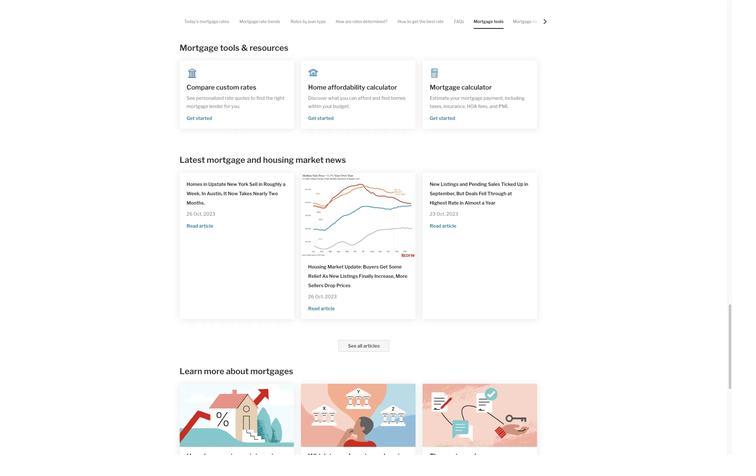 Task type: vqa. For each thing, say whether or not it's contained in the screenshot.
"CONNECTED"
no



Task type: describe. For each thing, give the bounding box(es) containing it.
advice.
[[279, 16, 294, 21]]

see all articles
[[348, 344, 380, 349]]

your inside discover what you can afford and find homes within your budget.
[[323, 104, 332, 109]]

mortgage inside the see personalized rate quotes to find the right mortgage lender for you.
[[187, 104, 208, 109]]

mortgage news
[[513, 19, 543, 24]]

market
[[328, 265, 344, 270]]

new inside housing market update: buyers get some relief as new listings finally increase, more sellers drop prices
[[329, 274, 339, 279]]

for inside the see personalized rate quotes to find the right mortgage lender for you.
[[224, 104, 230, 109]]

26 for homes in upstate new york sell in roughly a week. in austin, it now takes nearly two months.
[[187, 212, 193, 217]]

from
[[493, 16, 504, 21]]

in right rate
[[460, 200, 464, 206]]

legal,
[[233, 16, 244, 21]]

mortgage calculator
[[430, 84, 492, 91]]

roughly
[[264, 182, 282, 187]]

months.
[[187, 200, 205, 206]]

afford
[[358, 96, 371, 101]]

you.
[[231, 104, 240, 109]]

1 not from the left
[[207, 16, 214, 21]]

your inside 'estimate your mortgage payment, including taxes, insurance, hoa fees, and pmi.'
[[450, 96, 460, 101]]

in up in in the top left of the page
[[203, 182, 207, 187]]

what
[[328, 96, 339, 101]]

homes
[[391, 96, 406, 101]]

mortgage for mortgage calculator
[[430, 84, 460, 91]]

discover what you can afford and find homes within your budget.
[[308, 96, 407, 109]]

professional.
[[230, 22, 258, 28]]

mortgages
[[251, 367, 293, 377]]

mortgage tools & resources
[[180, 43, 289, 53]]

0 horizontal spatial or
[[217, 22, 221, 28]]

1 horizontal spatial read
[[308, 306, 320, 312]]

pmi.
[[499, 104, 509, 109]]

right
[[274, 96, 284, 101]]

get for home affordability calculator
[[308, 116, 316, 121]]

but
[[457, 191, 465, 197]]

buyers
[[363, 265, 379, 270]]

fees,
[[478, 104, 489, 109]]

1 calculator from the left
[[367, 84, 397, 91]]

rates for custom
[[241, 84, 256, 91]]

deals
[[466, 191, 478, 197]]

next image
[[543, 19, 548, 24]]

can
[[349, 96, 357, 101]]

see for see personalized rate quotes to find the right mortgage lender for you.
[[187, 96, 195, 101]]

26 oct, 2023 for housing market update: buyers get some relief as new listings finally increase, more sellers drop prices
[[308, 294, 337, 300]]

faqs link
[[454, 14, 464, 29]]

to inside the see personalized rate quotes to find the right mortgage lender for you.
[[251, 96, 255, 101]]

are
[[345, 19, 352, 24]]

2 horizontal spatial for
[[443, 16, 449, 21]]

1 horizontal spatial read article
[[308, 306, 335, 312]]

through
[[488, 191, 507, 197]]

latest mortgage and housing market news
[[180, 155, 346, 165]]

a inside homes in upstate new york sell in roughly a week. in austin, it now takes nearly two months.
[[283, 182, 286, 187]]

nearly
[[253, 191, 268, 197]]

housing market update: buyers get some relief as new listings finally increase, more sellers drop prices link
[[308, 263, 409, 291]]

find inside the see personalized rate quotes to find the right mortgage lender for you.
[[256, 96, 265, 101]]

rates
[[291, 19, 302, 24]]

26 for housing market update: buyers get some relief as new listings finally increase, more sellers drop prices
[[308, 294, 314, 300]]

23 oct, 2023
[[430, 212, 458, 217]]

and up sell
[[247, 155, 261, 165]]

custom
[[216, 84, 239, 91]]

substitute
[[419, 16, 442, 21]]

insurance,
[[444, 104, 466, 109]]

professional
[[450, 16, 477, 21]]

1 horizontal spatial for
[[324, 16, 331, 21]]

a right from
[[505, 16, 507, 21]]

estimate
[[430, 96, 449, 101]]

almost
[[465, 200, 481, 206]]

affordability
[[328, 84, 365, 91]]

new inside homes in upstate new york sell in roughly a week. in austin, it now takes nearly two months.
[[227, 182, 237, 187]]

article inside redfin does not provide legal, financial, or tax advice. this article is for informational purposes only, and is not a substitute for professional advice from a licensed attorney, financial advisor, or tax professional.
[[305, 16, 319, 21]]

prices
[[337, 283, 351, 289]]

today's mortgage rates
[[184, 19, 229, 24]]

1 is from the left
[[320, 16, 323, 21]]

1 horizontal spatial 2023
[[325, 294, 337, 300]]

how are rates determined? link
[[336, 14, 387, 29]]

more
[[396, 274, 408, 279]]

the inside "how to get the best rate" link
[[420, 19, 426, 24]]

new inside the new listings and pending sales ticked up in september, but deals fell through at highest rate in almost a year
[[430, 182, 440, 187]]

up
[[517, 182, 524, 187]]

get started for home
[[308, 116, 334, 121]]

0 vertical spatial to
[[407, 19, 411, 24]]

redfin does not provide legal, financial, or tax advice. this article is for informational purposes only, and is not a substitute for professional advice from a licensed attorney, financial advisor, or tax professional.
[[180, 16, 547, 28]]

mortgage tools link
[[474, 14, 504, 29]]

rate
[[448, 200, 459, 206]]

as
[[322, 274, 328, 279]]

how are rates determined?
[[336, 19, 387, 24]]

all
[[358, 344, 362, 349]]

started for compare
[[196, 116, 212, 121]]

and inside discover what you can afford and find homes within your budget.
[[372, 96, 380, 101]]

increase,
[[375, 274, 395, 279]]

mortgage inside the today's mortgage rates link
[[200, 19, 218, 24]]

taxes,
[[430, 104, 443, 109]]

housing
[[308, 265, 327, 270]]

news inside 'link'
[[533, 19, 543, 24]]

new listings and pending sales ticked up in september, but deals fell through at highest rate in almost a year link
[[430, 180, 530, 208]]

in right sell
[[259, 182, 263, 187]]

mortgage news link
[[513, 14, 543, 29]]

only,
[[383, 16, 393, 21]]

26 oct, 2023 for homes in upstate new york sell in roughly a week. in austin, it now takes nearly two months.
[[187, 212, 215, 217]]

read for 23
[[430, 224, 441, 229]]

update:
[[345, 265, 362, 270]]

mortgage for mortgage tools & resources
[[180, 43, 218, 53]]

licensed
[[508, 16, 526, 21]]

get started for mortgage
[[430, 116, 455, 121]]

2023 for almost
[[447, 212, 458, 217]]

0 vertical spatial or
[[265, 16, 270, 21]]

homes
[[187, 182, 202, 187]]

tools for mortgage tools
[[494, 19, 504, 24]]

in
[[202, 191, 206, 197]]

more
[[204, 367, 224, 377]]

tools for mortgage tools & resources
[[220, 43, 240, 53]]

you
[[340, 96, 348, 101]]

faqs
[[454, 19, 464, 24]]



Task type: locate. For each thing, give the bounding box(es) containing it.
today's mortgage rates link
[[184, 14, 229, 29]]

york
[[238, 182, 249, 187]]

how to get the best rate
[[398, 19, 444, 24]]

see down compare
[[187, 96, 195, 101]]

year
[[486, 200, 496, 206]]

listings down update:
[[340, 274, 358, 279]]

it
[[224, 191, 227, 197]]

fell
[[479, 191, 487, 197]]

rates by loan type link
[[291, 14, 326, 29]]

2023 down drop
[[325, 294, 337, 300]]

0 vertical spatial tools
[[494, 19, 504, 24]]

0 horizontal spatial tax
[[222, 22, 229, 28]]

housing market update: buyers get some relief as new listings finally increase, more sellers drop prices
[[308, 265, 408, 289]]

the right get
[[420, 19, 426, 24]]

upstate
[[208, 182, 226, 187]]

get started down within
[[308, 116, 334, 121]]

1 horizontal spatial tools
[[494, 19, 504, 24]]

new up the now
[[227, 182, 237, 187]]

loan
[[308, 19, 316, 24]]

1 vertical spatial the
[[266, 96, 273, 101]]

attorney,
[[527, 16, 547, 21]]

tools
[[494, 19, 504, 24], [220, 43, 240, 53]]

hoa
[[467, 104, 477, 109]]

mortgage inside 'estimate your mortgage payment, including taxes, insurance, hoa fees, and pmi.'
[[461, 96, 483, 101]]

two
[[269, 191, 278, 197]]

is
[[320, 16, 323, 21], [403, 16, 407, 21]]

2 is from the left
[[403, 16, 407, 21]]

2 horizontal spatial read article
[[430, 224, 457, 229]]

sales
[[488, 182, 500, 187]]

rates for are
[[352, 19, 362, 24]]

mortgage rate trends
[[240, 19, 280, 24]]

see inside the see personalized rate quotes to find the right mortgage lender for you.
[[187, 96, 195, 101]]

rates left legal,
[[219, 19, 229, 24]]

find left homes
[[381, 96, 390, 101]]

0 horizontal spatial to
[[251, 96, 255, 101]]

september,
[[430, 191, 456, 197]]

a right roughly on the left of the page
[[283, 182, 286, 187]]

rate inside the see personalized rate quotes to find the right mortgage lender for you.
[[225, 96, 234, 101]]

get started down taxes,
[[430, 116, 455, 121]]

for left 'faqs'
[[443, 16, 449, 21]]

1 horizontal spatial new
[[329, 274, 339, 279]]

2 not from the left
[[408, 16, 415, 21]]

for
[[324, 16, 331, 21], [443, 16, 449, 21], [224, 104, 230, 109]]

tools inside mortgage tools link
[[494, 19, 504, 24]]

read article down 23 oct, 2023
[[430, 224, 457, 229]]

is right loan
[[320, 16, 323, 21]]

1 vertical spatial or
[[217, 22, 221, 28]]

purposes
[[362, 16, 382, 21]]

how left get
[[398, 19, 407, 24]]

2023
[[204, 212, 215, 217], [447, 212, 458, 217], [325, 294, 337, 300]]

0 horizontal spatial for
[[224, 104, 230, 109]]

calculator up 'estimate your mortgage payment, including taxes, insurance, hoa fees, and pmi.'
[[462, 84, 492, 91]]

started
[[196, 116, 212, 121], [317, 116, 334, 121], [439, 116, 455, 121]]

2 horizontal spatial rate
[[436, 19, 444, 24]]

2 horizontal spatial read
[[430, 224, 441, 229]]

your
[[450, 96, 460, 101], [323, 104, 332, 109]]

0 horizontal spatial 26 oct, 2023
[[187, 212, 215, 217]]

2 horizontal spatial rates
[[352, 19, 362, 24]]

2023 for months.
[[204, 212, 215, 217]]

0 horizontal spatial rates
[[219, 19, 229, 24]]

the left the right
[[266, 96, 273, 101]]

new right as
[[329, 274, 339, 279]]

0 vertical spatial see
[[187, 96, 195, 101]]

a left substitute
[[416, 16, 418, 21]]

&
[[241, 43, 248, 53]]

read article for 26
[[187, 224, 213, 229]]

26 oct, 2023 down the sellers
[[308, 294, 337, 300]]

including
[[505, 96, 525, 101]]

how left are
[[336, 19, 345, 24]]

1 horizontal spatial not
[[408, 16, 415, 21]]

1 horizontal spatial see
[[348, 344, 357, 349]]

mortgage for mortgage tools
[[474, 19, 493, 24]]

1 vertical spatial tools
[[220, 43, 240, 53]]

about
[[226, 367, 249, 377]]

determined?
[[363, 19, 387, 24]]

for left the you.
[[224, 104, 230, 109]]

not left substitute
[[408, 16, 415, 21]]

1 horizontal spatial is
[[403, 16, 407, 21]]

see personalized rate quotes to find the right mortgage lender for you.
[[187, 96, 285, 109]]

articles
[[363, 344, 380, 349]]

lender
[[209, 104, 223, 109]]

finally
[[359, 274, 374, 279]]

to
[[407, 19, 411, 24], [251, 96, 255, 101]]

started for mortgage
[[439, 116, 455, 121]]

1 horizontal spatial 26
[[308, 294, 314, 300]]

1 vertical spatial 26
[[308, 294, 314, 300]]

listings up september, at right
[[441, 182, 459, 187]]

calculator up homes
[[367, 84, 397, 91]]

rates for mortgage
[[219, 19, 229, 24]]

rates
[[219, 19, 229, 24], [352, 19, 362, 24], [241, 84, 256, 91]]

compare
[[187, 84, 215, 91]]

see for see all articles
[[348, 344, 357, 349]]

personalized
[[196, 96, 224, 101]]

a left year
[[482, 200, 485, 206]]

latest
[[180, 155, 205, 165]]

home
[[308, 84, 327, 91]]

2 horizontal spatial started
[[439, 116, 455, 121]]

rates right are
[[352, 19, 362, 24]]

2 horizontal spatial get started
[[430, 116, 455, 121]]

0 vertical spatial your
[[450, 96, 460, 101]]

listings inside housing market update: buyers get some relief as new listings finally increase, more sellers drop prices
[[340, 274, 358, 279]]

news
[[533, 19, 543, 24], [326, 155, 346, 165]]

resources
[[250, 43, 289, 53]]

started down within
[[317, 116, 334, 121]]

read down 23
[[430, 224, 441, 229]]

and right afford
[[372, 96, 380, 101]]

how to get the best rate link
[[398, 14, 444, 29]]

mortgage inside mortgage tools link
[[474, 19, 493, 24]]

0 horizontal spatial get started
[[187, 116, 212, 121]]

to right quotes
[[251, 96, 255, 101]]

0 horizontal spatial calculator
[[367, 84, 397, 91]]

homes in upstate new york sell in roughly a week. in austin, it now takes nearly two months. link
[[187, 180, 287, 208]]

0 horizontal spatial your
[[323, 104, 332, 109]]

get
[[412, 19, 419, 24]]

2 horizontal spatial new
[[430, 182, 440, 187]]

1 horizontal spatial get started
[[308, 116, 334, 121]]

listings inside the new listings and pending sales ticked up in september, but deals fell through at highest rate in almost a year
[[441, 182, 459, 187]]

rate right the best at right
[[436, 19, 444, 24]]

0 horizontal spatial not
[[207, 16, 214, 21]]

mortgage
[[240, 19, 258, 24], [474, 19, 493, 24], [513, 19, 532, 24], [180, 43, 218, 53], [430, 84, 460, 91]]

estimate your mortgage payment, including taxes, insurance, hoa fees, and pmi.
[[430, 96, 526, 109]]

oct, down months.
[[194, 212, 203, 217]]

rate up the you.
[[225, 96, 234, 101]]

0 vertical spatial news
[[533, 19, 543, 24]]

0 vertical spatial 26
[[187, 212, 193, 217]]

1 vertical spatial listings
[[340, 274, 358, 279]]

0 horizontal spatial news
[[326, 155, 346, 165]]

informational
[[332, 16, 361, 21]]

0 vertical spatial tax
[[271, 16, 278, 21]]

0 horizontal spatial 26
[[187, 212, 193, 217]]

rate left trends
[[259, 19, 267, 24]]

drop
[[325, 283, 336, 289]]

listings
[[441, 182, 459, 187], [340, 274, 358, 279]]

1 horizontal spatial calculator
[[462, 84, 492, 91]]

tax down the provide
[[222, 22, 229, 28]]

and inside redfin does not provide legal, financial, or tax advice. this article is for informational purposes only, and is not a substitute for professional advice from a licensed attorney, financial advisor, or tax professional.
[[394, 16, 402, 21]]

0 horizontal spatial listings
[[340, 274, 358, 279]]

1 horizontal spatial your
[[450, 96, 460, 101]]

some
[[389, 265, 402, 270]]

mortgage inside mortgage news 'link'
[[513, 19, 532, 24]]

and up but
[[460, 182, 468, 187]]

home affordability calculator link
[[308, 83, 409, 92]]

home affordability calculator
[[308, 84, 397, 91]]

budget.
[[333, 104, 350, 109]]

1 vertical spatial tax
[[222, 22, 229, 28]]

1 vertical spatial to
[[251, 96, 255, 101]]

in right the up
[[524, 182, 528, 187]]

tools left &
[[220, 43, 240, 53]]

0 horizontal spatial oct,
[[194, 212, 203, 217]]

or down the provide
[[217, 22, 221, 28]]

mortgage inside mortgage calculator "link"
[[430, 84, 460, 91]]

0 vertical spatial listings
[[441, 182, 459, 187]]

26 down the sellers
[[308, 294, 314, 300]]

news left next icon at the right of the page
[[533, 19, 543, 24]]

takes
[[239, 191, 252, 197]]

and inside 'estimate your mortgage payment, including taxes, insurance, hoa fees, and pmi.'
[[490, 104, 498, 109]]

2023 down months.
[[204, 212, 215, 217]]

sellers
[[308, 283, 324, 289]]

0 vertical spatial 26 oct, 2023
[[187, 212, 215, 217]]

2 calculator from the left
[[462, 84, 492, 91]]

highest
[[430, 200, 447, 206]]

oct, down the sellers
[[315, 294, 324, 300]]

type
[[317, 19, 326, 24]]

mortgage rate trends link
[[240, 14, 280, 29]]

oct, for homes in upstate new york sell in roughly a week. in austin, it now takes nearly two months.
[[194, 212, 203, 217]]

quotes
[[235, 96, 250, 101]]

learn more about mortgages
[[180, 367, 293, 377]]

pending
[[469, 182, 487, 187]]

financial
[[180, 22, 198, 28]]

0 horizontal spatial is
[[320, 16, 323, 21]]

oct, right 23
[[437, 212, 446, 217]]

read down the sellers
[[308, 306, 320, 312]]

read article down the sellers
[[308, 306, 335, 312]]

your up insurance,
[[450, 96, 460, 101]]

get for mortgage calculator
[[430, 116, 438, 121]]

1 vertical spatial your
[[323, 104, 332, 109]]

0 horizontal spatial rate
[[225, 96, 234, 101]]

find inside discover what you can afford and find homes within your budget.
[[381, 96, 390, 101]]

0 horizontal spatial read article
[[187, 224, 213, 229]]

tools right advice
[[494, 19, 504, 24]]

read article
[[187, 224, 213, 229], [430, 224, 457, 229], [308, 306, 335, 312]]

get inside housing market update: buyers get some relief as new listings finally increase, more sellers drop prices
[[380, 265, 388, 270]]

0 horizontal spatial 2023
[[204, 212, 215, 217]]

0 horizontal spatial how
[[336, 19, 345, 24]]

2 how from the left
[[398, 19, 407, 24]]

started down insurance,
[[439, 116, 455, 121]]

1 horizontal spatial 26 oct, 2023
[[308, 294, 337, 300]]

not up advisor,
[[207, 16, 214, 21]]

2 horizontal spatial 2023
[[447, 212, 458, 217]]

and down payment,
[[490, 104, 498, 109]]

find right quotes
[[256, 96, 265, 101]]

best
[[427, 19, 435, 24]]

0 horizontal spatial find
[[256, 96, 265, 101]]

1 horizontal spatial the
[[420, 19, 426, 24]]

is left get
[[403, 16, 407, 21]]

and inside the new listings and pending sales ticked up in september, but deals fell through at highest rate in almost a year
[[460, 182, 468, 187]]

0 horizontal spatial the
[[266, 96, 273, 101]]

does
[[195, 16, 206, 21]]

article
[[305, 16, 319, 21], [199, 224, 213, 229], [442, 224, 457, 229], [321, 306, 335, 312]]

26 oct, 2023 down months.
[[187, 212, 215, 217]]

your down what
[[323, 104, 332, 109]]

1 vertical spatial news
[[326, 155, 346, 165]]

sell
[[249, 182, 258, 187]]

26
[[187, 212, 193, 217], [308, 294, 314, 300]]

oct,
[[194, 212, 203, 217], [437, 212, 446, 217], [315, 294, 324, 300]]

see left all
[[348, 344, 357, 349]]

rates up quotes
[[241, 84, 256, 91]]

read for 26
[[187, 224, 198, 229]]

1 horizontal spatial how
[[398, 19, 407, 24]]

0 horizontal spatial see
[[187, 96, 195, 101]]

1 vertical spatial 26 oct, 2023
[[308, 294, 337, 300]]

and right "only,"
[[394, 16, 402, 21]]

1 horizontal spatial rates
[[241, 84, 256, 91]]

read down months.
[[187, 224, 198, 229]]

mortgage inside mortgage rate trends link
[[240, 19, 258, 24]]

to left get
[[407, 19, 411, 24]]

get started down lender
[[187, 116, 212, 121]]

find
[[256, 96, 265, 101], [381, 96, 390, 101]]

0 horizontal spatial read
[[187, 224, 198, 229]]

a inside the new listings and pending sales ticked up in september, but deals fell through at highest rate in almost a year
[[482, 200, 485, 206]]

how for how to get the best rate
[[398, 19, 407, 24]]

26 down months.
[[187, 212, 193, 217]]

oct, for new listings and pending sales ticked up in september, but deals fell through at highest rate in almost a year
[[437, 212, 446, 217]]

oct, for housing market update: buyers get some relief as new listings finally increase, more sellers drop prices
[[315, 294, 324, 300]]

1 horizontal spatial rate
[[259, 19, 267, 24]]

compare custom rates
[[187, 84, 256, 91]]

the inside the see personalized rate quotes to find the right mortgage lender for you.
[[266, 96, 273, 101]]

trends
[[268, 19, 280, 24]]

1 how from the left
[[336, 19, 345, 24]]

discover
[[308, 96, 327, 101]]

0 horizontal spatial tools
[[220, 43, 240, 53]]

1 horizontal spatial started
[[317, 116, 334, 121]]

0 horizontal spatial new
[[227, 182, 237, 187]]

1 horizontal spatial to
[[407, 19, 411, 24]]

relief
[[308, 274, 321, 279]]

23
[[430, 212, 436, 217]]

housing
[[263, 155, 294, 165]]

see inside see all articles button
[[348, 344, 357, 349]]

mortgage for mortgage rate trends
[[240, 19, 258, 24]]

by
[[303, 19, 307, 24]]

calculator inside "link"
[[462, 84, 492, 91]]

2 horizontal spatial oct,
[[437, 212, 446, 217]]

1 horizontal spatial listings
[[441, 182, 459, 187]]

for right loan
[[324, 16, 331, 21]]

0 horizontal spatial started
[[196, 116, 212, 121]]

mortgage tools
[[474, 19, 504, 24]]

austin,
[[207, 191, 223, 197]]

ticked
[[501, 182, 516, 187]]

get started for compare
[[187, 116, 212, 121]]

or right financial,
[[265, 16, 270, 21]]

1 horizontal spatial oct,
[[315, 294, 324, 300]]

how for how are rates determined?
[[336, 19, 345, 24]]

started for home
[[317, 116, 334, 121]]

1 horizontal spatial news
[[533, 19, 543, 24]]

new up september, at right
[[430, 182, 440, 187]]

1 horizontal spatial or
[[265, 16, 270, 21]]

mortgage for mortgage news
[[513, 19, 532, 24]]

1 horizontal spatial tax
[[271, 16, 278, 21]]

today's
[[184, 19, 199, 24]]

read article down months.
[[187, 224, 213, 229]]

2023 down rate
[[447, 212, 458, 217]]

tax left advice.
[[271, 16, 278, 21]]

0 vertical spatial the
[[420, 19, 426, 24]]

news right market at the left top of the page
[[326, 155, 346, 165]]

this
[[295, 16, 304, 21]]

1 horizontal spatial find
[[381, 96, 390, 101]]

read article for 23
[[430, 224, 457, 229]]

get for compare custom rates
[[187, 116, 195, 121]]

1 vertical spatial see
[[348, 344, 357, 349]]

started down lender
[[196, 116, 212, 121]]

advice
[[478, 16, 492, 21]]



